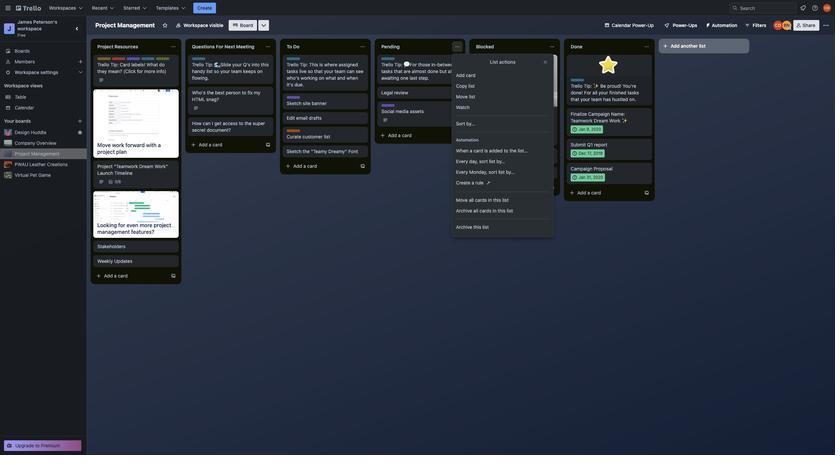 Task type: vqa. For each thing, say whether or not it's contained in the screenshot.
Sort by… Link
yes



Task type: locate. For each thing, give the bounding box(es) containing it.
1 vertical spatial can
[[203, 120, 211, 126]]

to right upgrade
[[35, 443, 40, 448]]

1 horizontal spatial so
[[308, 68, 313, 74]]

but
[[440, 68, 447, 74]]

1 vertical spatial by…
[[497, 158, 506, 164]]

list up archive all cards in this list link at the top
[[503, 197, 509, 203]]

search image
[[733, 5, 738, 11]]

move all cards in this list
[[456, 197, 509, 203]]

list
[[490, 59, 498, 65]]

archive down the archive all cards in this list
[[456, 224, 473, 230]]

create from template… image for keeps
[[266, 142, 271, 147]]

are inside the trello tip: splash those redtape- heavy issues that are slowing your team down here.
[[515, 120, 522, 126]]

2020 right 9,
[[592, 127, 602, 132]]

✨ down name:
[[622, 118, 628, 123]]

team inside design team sketch site banner
[[301, 96, 312, 101]]

tasks up awaiting in the left top of the page
[[382, 68, 393, 74]]

0 horizontal spatial for
[[216, 44, 224, 49]]

0 vertical spatial create
[[198, 5, 212, 11]]

workspace inside dropdown button
[[15, 69, 39, 75]]

2 vertical spatial workspace
[[4, 83, 29, 88]]

project for project resources text field
[[97, 44, 113, 49]]

automation up the when
[[456, 137, 479, 142]]

this member is an admin of this board. image
[[789, 27, 792, 30]]

star image
[[598, 55, 620, 76]]

that down done!
[[571, 96, 580, 102]]

workspace for workspace visible
[[184, 22, 208, 28]]

0 vertical spatial all
[[593, 90, 598, 95]]

your inside the trello tip: splash those redtape- heavy issues that are slowing your team down here.
[[541, 120, 550, 126]]

0 vertical spatial for
[[137, 68, 143, 74]]

workspace
[[17, 26, 42, 31]]

sketch inside design team sketch site banner
[[287, 100, 302, 106]]

workspace down members
[[15, 69, 39, 75]]

1 vertical spatial is
[[485, 148, 488, 153]]

0 vertical spatial are
[[404, 68, 411, 74]]

workspace inside button
[[184, 22, 208, 28]]

2 vertical spatial team
[[396, 104, 407, 109]]

1 horizontal spatial on
[[319, 75, 325, 81]]

card down "teamy
[[307, 163, 317, 169]]

is up the freelancer
[[485, 148, 488, 153]]

on.
[[630, 96, 637, 102]]

list right handy
[[207, 68, 213, 74]]

create from template… image
[[550, 185, 555, 190], [645, 190, 650, 196]]

0 horizontal spatial tasks
[[287, 68, 298, 74]]

0 vertical spatial is
[[320, 62, 323, 67]]

project down work
[[97, 149, 115, 155]]

color: purple, title: "design team" element for social media assets
[[382, 104, 407, 109]]

what
[[147, 62, 158, 67]]

heavy
[[476, 120, 489, 126]]

by… down every day, sort list by… link
[[506, 169, 515, 175]]

project management link
[[15, 150, 83, 157]]

1 archive from the top
[[456, 208, 473, 214]]

here.
[[501, 127, 512, 133]]

to inside 'how can i get access to the super secret document?'
[[239, 120, 243, 126]]

jan left 9,
[[579, 127, 586, 132]]

2 so from the left
[[308, 68, 313, 74]]

tip: for trello tip: 🌊slide your q's into this handy list so your team keeps on flowing.
[[205, 62, 213, 67]]

that up here.
[[505, 120, 514, 126]]

team right social
[[396, 104, 407, 109]]

0 vertical spatial in
[[489, 197, 492, 203]]

tip inside trello tip trello tip: 🌊slide your q's into this handy list so your team keeps on flowing.
[[204, 57, 210, 62]]

team inside the trello tip: splash those redtape- heavy issues that are slowing your team down here.
[[476, 127, 487, 133]]

create for create
[[198, 5, 212, 11]]

more inside looking for even more project management features?
[[140, 222, 153, 228]]

that down this
[[314, 68, 323, 74]]

tasks for live
[[287, 68, 298, 74]]

management down starred dropdown button
[[117, 22, 155, 29]]

card for project resources
[[118, 273, 128, 278]]

cards inside move all cards in this list link
[[475, 197, 487, 203]]

1 horizontal spatial power-
[[673, 22, 689, 28]]

add a card button for done
[[567, 188, 642, 198]]

color: lime, title: "halp" element
[[156, 57, 169, 62]]

sketch the "teamy dreamy" font
[[287, 148, 358, 154]]

add card
[[456, 72, 476, 78]]

in down move all cards in this list link
[[493, 208, 497, 214]]

0 vertical spatial team
[[141, 57, 152, 62]]

tip: for trello tip: ✨ be proud! you're done! for all your finished tasks that your team has hustled on.
[[584, 83, 592, 89]]

add up 'move all cards in this list'
[[483, 184, 492, 190]]

1 vertical spatial more
[[140, 222, 153, 228]]

every day, sort list by… link
[[452, 156, 554, 167]]

0 horizontal spatial in
[[489, 197, 492, 203]]

1 horizontal spatial tasks
[[382, 68, 393, 74]]

james
[[17, 19, 32, 25]]

0
[[115, 179, 117, 184]]

all for move all cards in this list
[[469, 197, 474, 203]]

a inside move work forward with a project plan
[[158, 142, 161, 148]]

1 vertical spatial jan
[[579, 175, 586, 180]]

every day, sort list by…
[[456, 158, 506, 164]]

dream inside the 'finalize campaign name: teamwork dream work ✨'
[[594, 118, 609, 123]]

a right with
[[158, 142, 161, 148]]

when a card is added to the list… link
[[452, 145, 554, 156]]

0 horizontal spatial those
[[418, 62, 431, 67]]

contracts
[[500, 155, 521, 161]]

team left halp
[[141, 57, 152, 62]]

tip: inside trello tip trello tip: ✨ be proud! you're done! for all your finished tasks that your team has hustled on.
[[584, 83, 592, 89]]

tip: left be
[[584, 83, 592, 89]]

sm image
[[703, 20, 713, 29]]

are
[[404, 68, 411, 74], [515, 120, 522, 126]]

1 vertical spatial are
[[515, 120, 522, 126]]

0 horizontal spatial on
[[257, 68, 263, 74]]

dreamy"
[[329, 148, 347, 154]]

add
[[671, 43, 680, 49], [456, 72, 465, 78], [388, 132, 397, 138], [199, 142, 208, 147], [294, 163, 302, 169], [483, 184, 492, 190], [578, 190, 587, 196], [104, 273, 113, 278]]

curate customer list
[[287, 134, 330, 139]]

To Do text field
[[283, 41, 356, 52]]

card up copy list
[[466, 72, 476, 78]]

those inside the trello tip: splash those redtape- heavy issues that are slowing your team down here.
[[515, 114, 527, 119]]

1 horizontal spatial management
[[117, 22, 155, 29]]

1 vertical spatial move
[[97, 142, 111, 148]]

handy
[[192, 68, 205, 74]]

tip: inside trello tip trello tip: 💬for those in-between tasks that are almost done but also awaiting one last step.
[[395, 62, 403, 67]]

tip: left 💬for
[[395, 62, 403, 67]]

copy
[[456, 83, 468, 89]]

0 vertical spatial archive
[[456, 208, 473, 214]]

2020 inside option
[[592, 127, 602, 132]]

0 horizontal spatial ✨
[[594, 83, 600, 89]]

2 horizontal spatial color: purple, title: "design team" element
[[382, 104, 407, 109]]

color: orange, title: "one more step" element
[[287, 129, 300, 132], [476, 151, 490, 153]]

forward
[[126, 142, 145, 148]]

create from template… image for blocked
[[550, 185, 555, 190]]

project inside looking for even more project management features?
[[154, 222, 171, 228]]

archive this list link
[[452, 222, 554, 233]]

tip: up the live on the left
[[300, 62, 308, 67]]

so up working
[[308, 68, 313, 74]]

0 horizontal spatial team
[[141, 57, 152, 62]]

the left super
[[245, 120, 252, 126]]

add inside button
[[671, 43, 680, 49]]

star or unstar board image
[[162, 23, 168, 28]]

dream inside project "teamwork dream work" launch timeline
[[139, 163, 153, 169]]

move for move list
[[456, 94, 468, 99]]

0 horizontal spatial dream
[[139, 163, 153, 169]]

project "teamwork dream work" launch timeline link
[[97, 163, 175, 176]]

0 horizontal spatial project
[[97, 149, 115, 155]]

0 horizontal spatial create from template… image
[[550, 185, 555, 190]]

boards
[[15, 118, 31, 124]]

automation down search image
[[713, 22, 738, 28]]

media
[[396, 108, 409, 114]]

watch
[[456, 104, 470, 110]]

1 vertical spatial sketch
[[287, 148, 302, 154]]

1 vertical spatial 2020
[[594, 175, 603, 180]]

2020 for campaign
[[592, 127, 602, 132]]

plan
[[116, 149, 127, 155]]

html
[[192, 96, 205, 102]]

for right done!
[[585, 90, 592, 95]]

create up workspace visible
[[198, 5, 212, 11]]

2020 right 31, at the right of page
[[594, 175, 603, 180]]

tip: up "issues"
[[490, 114, 498, 119]]

add a card button down document?
[[188, 139, 263, 150]]

0 vertical spatial dream
[[594, 118, 609, 123]]

0 vertical spatial can
[[347, 68, 355, 74]]

in for archive all cards in this list
[[493, 208, 497, 214]]

1 horizontal spatial project management
[[95, 22, 155, 29]]

those up the almost
[[418, 62, 431, 67]]

list inside add another list button
[[700, 43, 706, 49]]

add a card button for pending
[[378, 130, 452, 141]]

0 horizontal spatial color: purple, title: "design team" element
[[127, 57, 152, 62]]

1 every from the top
[[456, 158, 468, 164]]

add a card down "teamy
[[294, 163, 317, 169]]

open information menu image
[[812, 5, 819, 11]]

tasks inside trello tip trello tip: this is where assigned tasks live so that your team can see who's working on what and when it's due.
[[287, 68, 298, 74]]

create from template… image
[[455, 133, 460, 138], [266, 142, 271, 147], [360, 163, 366, 169], [171, 273, 176, 278]]

workspace visible
[[184, 22, 224, 28]]

show menu image
[[823, 22, 830, 29]]

settings
[[40, 69, 58, 75]]

primary element
[[0, 0, 836, 16]]

design inside design team sketch site banner
[[287, 96, 300, 101]]

edit email drafts link
[[287, 115, 364, 121]]

hustled
[[613, 96, 629, 102]]

card up every day, sort list by…
[[474, 148, 484, 153]]

team left keeps
[[231, 68, 242, 74]]

2 power- from the left
[[673, 22, 689, 28]]

finished
[[610, 90, 627, 95]]

for inside text field
[[216, 44, 224, 49]]

design for design team social media assets
[[382, 104, 395, 109]]

overview
[[36, 140, 56, 146]]

1 horizontal spatial automation
[[713, 22, 738, 28]]

💬for
[[404, 62, 417, 67]]

1 horizontal spatial team
[[301, 96, 312, 101]]

trello inside the trello tip: splash those redtape- heavy issues that are slowing your team down here.
[[476, 114, 488, 119]]

1 horizontal spatial project
[[154, 222, 171, 228]]

for left next
[[216, 44, 224, 49]]

every down the when
[[456, 158, 468, 164]]

this right into
[[261, 62, 269, 67]]

tip inside trello tip trello tip: 💬for those in-between tasks that are almost done but also awaiting one last step.
[[394, 57, 400, 62]]

archive inside 'link'
[[456, 224, 473, 230]]

tip for to do
[[299, 57, 305, 62]]

2 vertical spatial by…
[[506, 169, 515, 175]]

all for archive all cards in this list
[[474, 208, 479, 214]]

switch to… image
[[5, 5, 11, 11]]

calendar down the "table"
[[15, 105, 34, 110]]

create for create a rule
[[456, 180, 471, 186]]

rule
[[476, 180, 484, 186]]

0 vertical spatial by…
[[467, 121, 475, 126]]

can inside 'how can i get access to the super secret document?'
[[203, 120, 211, 126]]

tip: inside trello tip trello tip: this is where assigned tasks live so that your team can see who's working on what and when it's due.
[[300, 62, 308, 67]]

are up one
[[404, 68, 411, 74]]

management down overview
[[31, 151, 59, 156]]

on down into
[[257, 68, 263, 74]]

more down what
[[144, 68, 155, 74]]

9,
[[587, 127, 591, 132]]

campaign up jan 31, 2020 checkbox
[[571, 166, 593, 171]]

calendar
[[612, 22, 632, 28], [15, 105, 34, 110]]

team inside design team social media assets
[[396, 104, 407, 109]]

0 vertical spatial for
[[216, 44, 224, 49]]

0 vertical spatial those
[[418, 62, 431, 67]]

1 horizontal spatial color: orange, title: "one more step" element
[[476, 151, 490, 153]]

Search field
[[730, 3, 797, 13]]

color: orange, title: "one more step" element for curate
[[287, 129, 300, 132]]

create inside create a rule link
[[456, 180, 471, 186]]

where
[[325, 62, 338, 67]]

the up freelancer contracts link
[[510, 148, 517, 153]]

🌊slide
[[215, 62, 231, 67]]

assets
[[410, 108, 424, 114]]

a down sketch the "teamy dreamy" font
[[304, 163, 306, 169]]

0 horizontal spatial create
[[198, 5, 212, 11]]

1 vertical spatial create
[[456, 180, 471, 186]]

board link
[[229, 20, 257, 31]]

0 vertical spatial jan
[[579, 127, 586, 132]]

cards down 'move all cards in this list'
[[480, 208, 492, 214]]

add for to do
[[294, 163, 302, 169]]

dream left work
[[594, 118, 609, 123]]

pwau leather creations link
[[15, 161, 83, 168]]

jan inside checkbox
[[579, 175, 586, 180]]

list right "customer"
[[324, 134, 330, 139]]

your
[[4, 118, 14, 124]]

0 vertical spatial every
[[456, 158, 468, 164]]

between
[[438, 62, 456, 67]]

1 horizontal spatial calendar
[[612, 22, 632, 28]]

labels!
[[131, 62, 145, 67]]

0 horizontal spatial are
[[404, 68, 411, 74]]

tip: inside trello tip trello tip: 🌊slide your q's into this handy list so your team keeps on flowing.
[[205, 62, 213, 67]]

0 horizontal spatial management
[[31, 151, 59, 156]]

cards inside archive all cards in this list link
[[480, 208, 492, 214]]

a down jan 31, 2020 checkbox
[[588, 190, 591, 196]]

budget approval
[[476, 170, 512, 175]]

2 sketch from the top
[[287, 148, 302, 154]]

tip: inside the trello tip: splash those redtape- heavy issues that are slowing your team down here.
[[490, 114, 498, 119]]

add a card button down assets
[[378, 130, 452, 141]]

color: yellow, title: "copy request" element
[[97, 57, 111, 60]]

that inside trello tip trello tip: this is where assigned tasks live so that your team can see who's working on what and when it's due.
[[314, 68, 323, 74]]

0 horizontal spatial color: orange, title: "one more step" element
[[287, 129, 300, 132]]

for down labels!
[[137, 68, 143, 74]]

the
[[207, 90, 214, 95], [245, 120, 252, 126], [510, 148, 517, 153], [303, 148, 310, 154]]

boards link
[[0, 46, 87, 56]]

Questions For Next Meeting text field
[[188, 41, 262, 52]]

list right copy
[[469, 83, 475, 89]]

2 vertical spatial all
[[474, 208, 479, 214]]

1 vertical spatial color: purple, title: "design team" element
[[287, 96, 312, 101]]

0 horizontal spatial is
[[320, 62, 323, 67]]

a for questions for next meeting
[[209, 142, 211, 147]]

Pending text field
[[378, 41, 451, 52]]

6
[[119, 179, 121, 184]]

can up when
[[347, 68, 355, 74]]

christina overa (christinaovera) image
[[824, 4, 832, 12]]

Blocked text field
[[472, 41, 546, 52]]

0 vertical spatial sort
[[480, 158, 488, 164]]

they
[[97, 68, 107, 74]]

workspace
[[184, 22, 208, 28], [15, 69, 39, 75], [4, 83, 29, 88]]

list inside move list link
[[469, 94, 476, 99]]

add another list button
[[659, 39, 750, 53]]

move down create a rule
[[456, 197, 468, 203]]

team
[[141, 57, 152, 62], [301, 96, 312, 101], [396, 104, 407, 109]]

1 horizontal spatial are
[[515, 120, 522, 126]]

add down secret
[[199, 142, 208, 147]]

add a card for pending
[[388, 132, 412, 138]]

0 vertical spatial on
[[257, 68, 263, 74]]

2020 inside checkbox
[[594, 175, 603, 180]]

do
[[293, 44, 300, 49]]

share
[[803, 22, 816, 28]]

add a card for to do
[[294, 163, 317, 169]]

list…
[[518, 148, 528, 153]]

add a card for done
[[578, 190, 602, 196]]

tip: up "mean?"
[[111, 62, 119, 67]]

team inside trello tip trello tip: ✨ be proud! you're done! for all your finished tasks that your team has hustled on.
[[592, 96, 603, 102]]

my
[[254, 90, 261, 95]]

your boards
[[4, 118, 31, 124]]

keeps
[[243, 68, 256, 74]]

move inside move work forward with a project plan
[[97, 142, 111, 148]]

1 vertical spatial project management
[[15, 151, 59, 156]]

budget approval link
[[476, 169, 554, 176]]

1 vertical spatial on
[[319, 75, 325, 81]]

2 horizontal spatial team
[[396, 104, 407, 109]]

0 horizontal spatial for
[[118, 222, 125, 228]]

color: orange, title: "one more step" element up curate
[[287, 129, 300, 132]]

so inside trello tip trello tip: 🌊slide your q's into this handy list so your team keeps on flowing.
[[214, 68, 219, 74]]

1 horizontal spatial create
[[456, 180, 471, 186]]

add a card button up move all cards in this list link
[[472, 182, 547, 193]]

color: sky, title: "trello tip" element for to do
[[287, 57, 305, 62]]

trello tip trello tip: 🌊slide your q's into this handy list so your team keeps on flowing.
[[192, 57, 269, 81]]

add down jan 31, 2020 checkbox
[[578, 190, 587, 196]]

the inside 'how can i get access to the super secret document?'
[[245, 120, 252, 126]]

project management up leather
[[15, 151, 59, 156]]

are left "slowing"
[[515, 120, 522, 126]]

document?
[[207, 127, 231, 133]]

2 vertical spatial move
[[456, 197, 468, 203]]

create from template… image for can
[[360, 163, 366, 169]]

workspace up the "table"
[[4, 83, 29, 88]]

0 vertical spatial cards
[[475, 197, 487, 203]]

2 vertical spatial color: purple, title: "design team" element
[[382, 104, 407, 109]]

create a rule
[[456, 180, 484, 186]]

0 horizontal spatial can
[[203, 120, 211, 126]]

project up color: yellow, title: "copy request" element
[[97, 44, 113, 49]]

trello tip halp
[[141, 57, 165, 62]]

sort for day,
[[480, 158, 488, 164]]

add left another
[[671, 43, 680, 49]]

0 horizontal spatial project management
[[15, 151, 59, 156]]

add down social
[[388, 132, 397, 138]]

1 vertical spatial for
[[118, 222, 125, 228]]

a down media at the top of page
[[398, 132, 401, 138]]

back to home image
[[16, 3, 41, 13]]

all inside trello tip trello tip: ✨ be proud! you're done! for all your finished tasks that your team has hustled on.
[[593, 90, 598, 95]]

sketch site banner link
[[287, 100, 364, 107]]

on inside trello tip trello tip: 🌊slide your q's into this handy list so your team keeps on flowing.
[[257, 68, 263, 74]]

0 vertical spatial project management
[[95, 22, 155, 29]]

is inside trello tip trello tip: this is where assigned tasks live so that your team can see who's working on what and when it's due.
[[320, 62, 323, 67]]

monday,
[[470, 169, 488, 175]]

a for project resources
[[114, 273, 117, 278]]

0 horizontal spatial sort
[[480, 158, 488, 164]]

for up management
[[118, 222, 125, 228]]

jan for campaign
[[579, 175, 586, 180]]

actions
[[500, 59, 516, 65]]

1 jan from the top
[[579, 127, 586, 132]]

your boards with 5 items element
[[4, 117, 67, 125]]

1 vertical spatial automation
[[456, 137, 479, 142]]

0 vertical spatial campaign
[[589, 111, 610, 117]]

launch
[[97, 170, 113, 176]]

list down copy list
[[469, 94, 476, 99]]

design inside design team social media assets
[[382, 104, 395, 109]]

0 vertical spatial move
[[456, 94, 468, 99]]

1 vertical spatial team
[[301, 96, 312, 101]]

a for done
[[588, 190, 591, 196]]

1 vertical spatial cards
[[480, 208, 492, 214]]

list right another
[[700, 43, 706, 49]]

1 power- from the left
[[633, 22, 648, 28]]

0 horizontal spatial so
[[214, 68, 219, 74]]

your down 🌊slide
[[221, 68, 230, 74]]

0 vertical spatial more
[[144, 68, 155, 74]]

1 sketch from the top
[[287, 100, 302, 106]]

0 vertical spatial 2020
[[592, 127, 602, 132]]

is right this
[[320, 62, 323, 67]]

1 vertical spatial all
[[469, 197, 474, 203]]

project inside text field
[[97, 44, 113, 49]]

your down redtape-
[[541, 120, 550, 126]]

social media assets link
[[382, 108, 459, 115]]

1 horizontal spatial create from template… image
[[645, 190, 650, 196]]

to up contracts
[[504, 148, 509, 153]]

1 vertical spatial every
[[456, 169, 468, 175]]

list inside every day, sort list by… link
[[489, 158, 496, 164]]

card down document?
[[213, 142, 223, 147]]

1 horizontal spatial for
[[585, 90, 592, 95]]

campaign down has
[[589, 111, 610, 117]]

recent button
[[88, 3, 118, 13]]

list inside trello tip trello tip: 🌊slide your q's into this handy list so your team keeps on flowing.
[[207, 68, 213, 74]]

0 vertical spatial ✨
[[594, 83, 600, 89]]

1 horizontal spatial ✨
[[622, 118, 628, 123]]

trello inside trello tip: card labels! what do they mean? (click for more info)
[[97, 62, 109, 67]]

2 archive from the top
[[456, 224, 473, 230]]

0 vertical spatial workspace
[[184, 22, 208, 28]]

0 vertical spatial project
[[97, 149, 115, 155]]

move work forward with a project plan
[[97, 142, 161, 155]]

create from template… image for done
[[645, 190, 650, 196]]

project inside project "teamwork dream work" launch timeline
[[97, 163, 113, 169]]

sketch left the site
[[287, 100, 302, 106]]

1 vertical spatial those
[[515, 114, 527, 119]]

questions
[[192, 44, 215, 49]]

archive for archive this list
[[456, 224, 473, 230]]

2 horizontal spatial tasks
[[628, 90, 640, 95]]

this inside 'link'
[[474, 224, 482, 230]]

add a card down jan 31, 2020 checkbox
[[578, 190, 602, 196]]

work"
[[155, 163, 168, 169]]

this down move all cards in this list link
[[498, 208, 506, 214]]

views
[[30, 83, 43, 88]]

color: purple, title: "design team" element
[[127, 57, 152, 62], [287, 96, 312, 101], [382, 104, 407, 109]]

create inside create button
[[198, 5, 212, 11]]

font
[[349, 148, 358, 154]]

by… for monday,
[[506, 169, 515, 175]]

card up move all cards in this list link
[[497, 184, 507, 190]]

2 jan from the top
[[579, 175, 586, 180]]

team inside trello tip trello tip: 🌊slide your q's into this handy list so your team keeps on flowing.
[[231, 68, 242, 74]]

is inside when a card is added to the list… link
[[485, 148, 488, 153]]

move down copy
[[456, 94, 468, 99]]

tip inside trello tip trello tip: this is where assigned tasks live so that your team can see who's working on what and when it's due.
[[299, 57, 305, 62]]

card down jan 31, 2020
[[592, 190, 602, 196]]

a down budget approval
[[493, 184, 496, 190]]

project down recent popup button
[[95, 22, 116, 29]]

calendar inside calendar power-up link
[[612, 22, 632, 28]]

tasks inside trello tip trello tip: 💬for those in-between tasks that are almost done but also awaiting one last step.
[[382, 68, 393, 74]]

0 vertical spatial create from template… image
[[550, 185, 555, 190]]

2020 for proposal
[[594, 175, 603, 180]]

1 vertical spatial sort
[[489, 169, 498, 175]]

weekly updates link
[[97, 258, 175, 264]]

archive
[[456, 208, 473, 214], [456, 224, 473, 230]]

add down sketch the "teamy dreamy" font
[[294, 163, 302, 169]]

jan inside option
[[579, 127, 586, 132]]

1 vertical spatial calendar
[[15, 105, 34, 110]]

1 horizontal spatial dream
[[594, 118, 609, 123]]

1 vertical spatial project
[[154, 222, 171, 228]]

1 horizontal spatial is
[[485, 148, 488, 153]]

cards up the archive all cards in this list
[[475, 197, 487, 203]]

team left has
[[592, 96, 603, 102]]

trello tip: card labels! what do they mean? (click for more info) link
[[97, 61, 175, 75]]

looking for even more project management features?
[[97, 222, 171, 235]]

1 so from the left
[[214, 68, 219, 74]]

team up and
[[335, 68, 346, 74]]

color: sky, title: "trello tip" element
[[141, 57, 159, 62], [192, 57, 210, 62], [287, 57, 305, 62], [382, 57, 400, 62], [571, 79, 589, 84]]

person
[[226, 90, 241, 95]]

calendar for calendar power-up
[[612, 22, 632, 28]]

workspace for workspace views
[[4, 83, 29, 88]]

in up the archive all cards in this list
[[489, 197, 492, 203]]

0 vertical spatial sketch
[[287, 100, 302, 106]]

calendar inside calendar link
[[15, 105, 34, 110]]

workspace views
[[4, 83, 43, 88]]

tip for pending
[[394, 57, 400, 62]]

do
[[159, 62, 165, 67]]

this down the archive all cards in this list
[[474, 224, 482, 230]]

power- inside button
[[673, 22, 689, 28]]

2 every from the top
[[456, 169, 468, 175]]

those up "slowing"
[[515, 114, 527, 119]]

more
[[144, 68, 155, 74], [140, 222, 153, 228]]

add for questions for next meeting
[[199, 142, 208, 147]]

to inside who's the best person to fix my html snag?
[[242, 90, 246, 95]]

color: orange, title: "one more step" element up the freelancer
[[476, 151, 490, 153]]

archive up archive this list
[[456, 208, 473, 214]]



Task type: describe. For each thing, give the bounding box(es) containing it.
customize views image
[[261, 22, 267, 29]]

creations
[[47, 161, 68, 167]]

in-
[[432, 62, 438, 67]]

leather
[[30, 161, 46, 167]]

upgrade to premium link
[[4, 440, 81, 451]]

i
[[212, 120, 213, 126]]

campaign inside the 'finalize campaign name: teamwork dream work ✨'
[[589, 111, 610, 117]]

are inside trello tip trello tip: 💬for those in-between tasks that are almost done but also awaiting one last step.
[[404, 68, 411, 74]]

every for every day, sort list by…
[[456, 158, 468, 164]]

added
[[490, 148, 503, 153]]

add for project resources
[[104, 273, 113, 278]]

add board image
[[77, 118, 83, 124]]

add for blocked
[[483, 184, 492, 190]]

with
[[146, 142, 157, 148]]

color: purple, title: "design team" element for sketch site banner
[[287, 96, 312, 101]]

team inside trello tip trello tip: this is where assigned tasks live so that your team can see who's working on what and when it's due.
[[335, 68, 346, 74]]

list inside copy list 'link'
[[469, 83, 475, 89]]

when
[[456, 148, 469, 153]]

move list link
[[452, 91, 554, 102]]

can inside trello tip trello tip: this is where assigned tasks live so that your team can see who's working on what and when it's due.
[[347, 68, 355, 74]]

starred icon image
[[77, 130, 83, 135]]

1 vertical spatial management
[[31, 151, 59, 156]]

automation inside button
[[713, 22, 738, 28]]

color: red, title: "priority" element
[[112, 57, 126, 62]]

✨ inside the 'finalize campaign name: teamwork dream work ✨'
[[622, 118, 628, 123]]

a for to do
[[304, 163, 306, 169]]

add a card button for questions for next meeting
[[188, 139, 263, 150]]

the left "teamy
[[303, 148, 310, 154]]

the inside who's the best person to fix my html snag?
[[207, 90, 214, 95]]

create button
[[194, 3, 216, 13]]

a left rule
[[472, 180, 475, 186]]

halp
[[156, 57, 165, 62]]

design huddle
[[15, 129, 46, 135]]

next
[[225, 44, 235, 49]]

work
[[610, 118, 621, 123]]

approval
[[493, 170, 512, 175]]

tip for questions for next meeting
[[204, 57, 210, 62]]

campaign proposal link
[[571, 165, 649, 172]]

create from template… image for also
[[455, 133, 460, 138]]

finalize
[[571, 111, 587, 117]]

card for pending
[[402, 132, 412, 138]]

due.
[[295, 82, 304, 87]]

team for social
[[396, 104, 407, 109]]

Dec 17, 2019 checkbox
[[571, 149, 605, 157]]

cards for move
[[475, 197, 487, 203]]

what
[[326, 75, 336, 81]]

calendar for calendar
[[15, 105, 34, 110]]

sort by…
[[456, 121, 475, 126]]

add a card button for blocked
[[472, 182, 547, 193]]

team for sketch
[[301, 96, 312, 101]]

17,
[[588, 151, 593, 156]]

move for move work forward with a project plan
[[97, 142, 111, 148]]

so inside trello tip trello tip: this is where assigned tasks live so that your team can see who's working on what and when it's due.
[[308, 68, 313, 74]]

for inside trello tip trello tip: ✨ be proud! you're done! for all your finished tasks that your team has hustled on.
[[585, 90, 592, 95]]

who's the best person to fix my html snag? link
[[192, 89, 270, 103]]

automation button
[[703, 20, 742, 31]]

list inside move all cards in this list link
[[503, 197, 509, 203]]

looking
[[97, 222, 117, 228]]

pet
[[30, 172, 37, 178]]

management inside board name text box
[[117, 22, 155, 29]]

move for move all cards in this list
[[456, 197, 468, 203]]

redtape-
[[528, 114, 547, 119]]

and
[[337, 75, 346, 81]]

that inside trello tip trello tip: 💬for those in-between tasks that are almost done but also awaiting one last step.
[[394, 68, 403, 74]]

tasks for that
[[382, 68, 393, 74]]

almost
[[412, 68, 427, 74]]

copy list link
[[452, 81, 554, 91]]

list inside curate customer list link
[[324, 134, 330, 139]]

Done text field
[[567, 41, 641, 52]]

card for to do
[[307, 163, 317, 169]]

tip inside trello tip trello tip: ✨ be proud! you're done! for all your finished tasks that your team has hustled on.
[[583, 79, 589, 84]]

"teamy
[[311, 148, 327, 154]]

✨ inside trello tip trello tip: ✨ be proud! you're done! for all your finished tasks that your team has hustled on.
[[594, 83, 600, 89]]

archive all cards in this list
[[456, 208, 514, 214]]

company
[[15, 140, 35, 146]]

your left q's
[[232, 62, 242, 67]]

add up copy
[[456, 72, 465, 78]]

upgrade
[[15, 443, 34, 448]]

this inside trello tip trello tip: 🌊slide your q's into this handy list so your team keeps on flowing.
[[261, 62, 269, 67]]

tip: inside trello tip: card labels! what do they mean? (click for more info)
[[111, 62, 119, 67]]

legal review
[[382, 90, 409, 95]]

get
[[215, 120, 222, 126]]

add a card for questions for next meeting
[[199, 142, 223, 147]]

done!
[[571, 90, 583, 95]]

share button
[[794, 20, 820, 31]]

another
[[681, 43, 698, 49]]

your down be
[[599, 90, 609, 95]]

project management inside board name text box
[[95, 22, 155, 29]]

add a card button for project resources
[[93, 270, 168, 281]]

in for move all cards in this list
[[489, 197, 492, 203]]

workspace for workspace settings
[[15, 69, 39, 75]]

a for pending
[[398, 132, 401, 138]]

james peterson's workspace link
[[17, 19, 59, 31]]

project for project "teamwork dream work" launch timeline link
[[97, 163, 113, 169]]

drafts
[[309, 115, 322, 121]]

workspace settings
[[15, 69, 58, 75]]

weekly
[[97, 258, 113, 264]]

looking for even more project management features? link
[[93, 219, 179, 238]]

has
[[604, 96, 611, 102]]

project for "project management" link
[[15, 151, 30, 156]]

card for questions for next meeting
[[213, 142, 223, 147]]

1 vertical spatial campaign
[[571, 166, 593, 171]]

filters button
[[743, 20, 769, 31]]

project inside move work forward with a project plan
[[97, 149, 115, 155]]

project inside board name text box
[[95, 22, 116, 29]]

a for blocked
[[493, 184, 496, 190]]

best
[[215, 90, 225, 95]]

for inside trello tip: card labels! what do they mean? (click for more info)
[[137, 68, 143, 74]]

tip: for trello tip: 💬for those in-between tasks that are almost done but also awaiting one last step.
[[395, 62, 403, 67]]

that inside trello tip trello tip: ✨ be proud! you're done! for all your finished tasks that your team has hustled on.
[[571, 96, 580, 102]]

by… for day,
[[497, 158, 506, 164]]

project "teamwork dream work" launch timeline
[[97, 163, 168, 176]]

that inside the trello tip: splash those redtape- heavy issues that are slowing your team down here.
[[505, 120, 514, 126]]

ben nelson (bennelson96) image
[[783, 21, 792, 30]]

card for done
[[592, 190, 602, 196]]

every for every monday, sort list by…
[[456, 169, 468, 175]]

fix
[[248, 90, 253, 95]]

features?
[[131, 229, 154, 235]]

christina overa (christinaovera) image
[[774, 21, 783, 30]]

this up archive all cards in this list link at the top
[[494, 197, 502, 203]]

sketch the "teamy dreamy" font link
[[287, 148, 364, 155]]

Jan 9, 2020 checkbox
[[571, 125, 604, 133]]

add a card for blocked
[[483, 184, 507, 190]]

tip: for trello tip: this is where assigned tasks live so that your team can see who's working on what and when it's due.
[[300, 62, 308, 67]]

jan for finalize
[[579, 127, 586, 132]]

workspace navigation collapse icon image
[[73, 24, 82, 33]]

to
[[287, 44, 292, 49]]

Board name text field
[[92, 20, 158, 31]]

color: sky, title: "trello tip" element for questions for next meeting
[[192, 57, 210, 62]]

tasks inside trello tip trello tip: ✨ be proud! you're done! for all your finished tasks that your team has hustled on.
[[628, 90, 640, 95]]

assigned
[[339, 62, 358, 67]]

how
[[192, 120, 202, 126]]

budget
[[476, 170, 492, 175]]

q's
[[243, 62, 251, 67]]

cards for archive
[[480, 208, 492, 214]]

freelancer contracts
[[476, 155, 521, 161]]

legal review link
[[382, 89, 459, 96]]

design huddle link
[[15, 129, 75, 136]]

virtual pet game link
[[15, 172, 83, 178]]

add a card for project resources
[[104, 273, 128, 278]]

for inside looking for even more project management features?
[[118, 222, 125, 228]]

your down done!
[[581, 96, 590, 102]]

live
[[300, 68, 307, 74]]

boards
[[15, 48, 30, 54]]

0 notifications image
[[800, 4, 808, 12]]

design for design team sketch site banner
[[287, 96, 300, 101]]

sort for monday,
[[489, 169, 498, 175]]

0 vertical spatial color: purple, title: "design team" element
[[127, 57, 152, 62]]

on inside trello tip trello tip: this is where assigned tasks live so that your team can see who's working on what and when it's due.
[[319, 75, 325, 81]]

a right the when
[[470, 148, 473, 153]]

watch link
[[452, 102, 554, 113]]

templates
[[156, 5, 179, 11]]

workspace settings button
[[0, 67, 87, 78]]

add for pending
[[388, 132, 397, 138]]

your inside trello tip trello tip: this is where assigned tasks live so that your team can see who's working on what and when it's due.
[[324, 68, 334, 74]]

finalize campaign name: teamwork dream work ✨
[[571, 111, 628, 123]]

2019
[[594, 151, 603, 156]]

design for design huddle
[[15, 129, 30, 135]]

add a card button for to do
[[283, 161, 358, 171]]

work
[[112, 142, 124, 148]]

questions for next meeting
[[192, 44, 255, 49]]

color: orange, title: "one more step" element for freelancer
[[476, 151, 490, 153]]

done
[[428, 68, 439, 74]]

j
[[7, 25, 11, 32]]

move work forward with a project plan link
[[93, 139, 179, 158]]

list inside archive this list 'link'
[[483, 224, 489, 230]]

priority
[[112, 57, 126, 62]]

trello tip: this is where assigned tasks live so that your team can see who's working on what and when it's due. link
[[287, 61, 364, 88]]

to do
[[287, 44, 300, 49]]

those inside trello tip trello tip: 💬for those in-between tasks that are almost done but also awaiting one last step.
[[418, 62, 431, 67]]

Jan 31, 2020 checkbox
[[571, 173, 605, 181]]

more inside trello tip: card labels! what do they mean? (click for more info)
[[144, 68, 155, 74]]

list inside archive all cards in this list link
[[507, 208, 514, 214]]

Project Resources text field
[[93, 41, 167, 52]]

trello tip: 💬for those in-between tasks that are almost done but also awaiting one last step. link
[[382, 61, 459, 81]]

add another list
[[671, 43, 706, 49]]

recent
[[92, 5, 108, 11]]

list inside every monday, sort list by… link
[[499, 169, 505, 175]]

last
[[410, 75, 418, 81]]

color: sky, title: "trello tip" element for pending
[[382, 57, 400, 62]]

card for blocked
[[497, 184, 507, 190]]

add for done
[[578, 190, 587, 196]]

q1
[[588, 142, 593, 147]]

working
[[301, 75, 318, 81]]

archive for archive all cards in this list
[[456, 208, 473, 214]]

curate customer list link
[[287, 133, 364, 140]]

one
[[401, 75, 409, 81]]

when
[[347, 75, 358, 81]]



